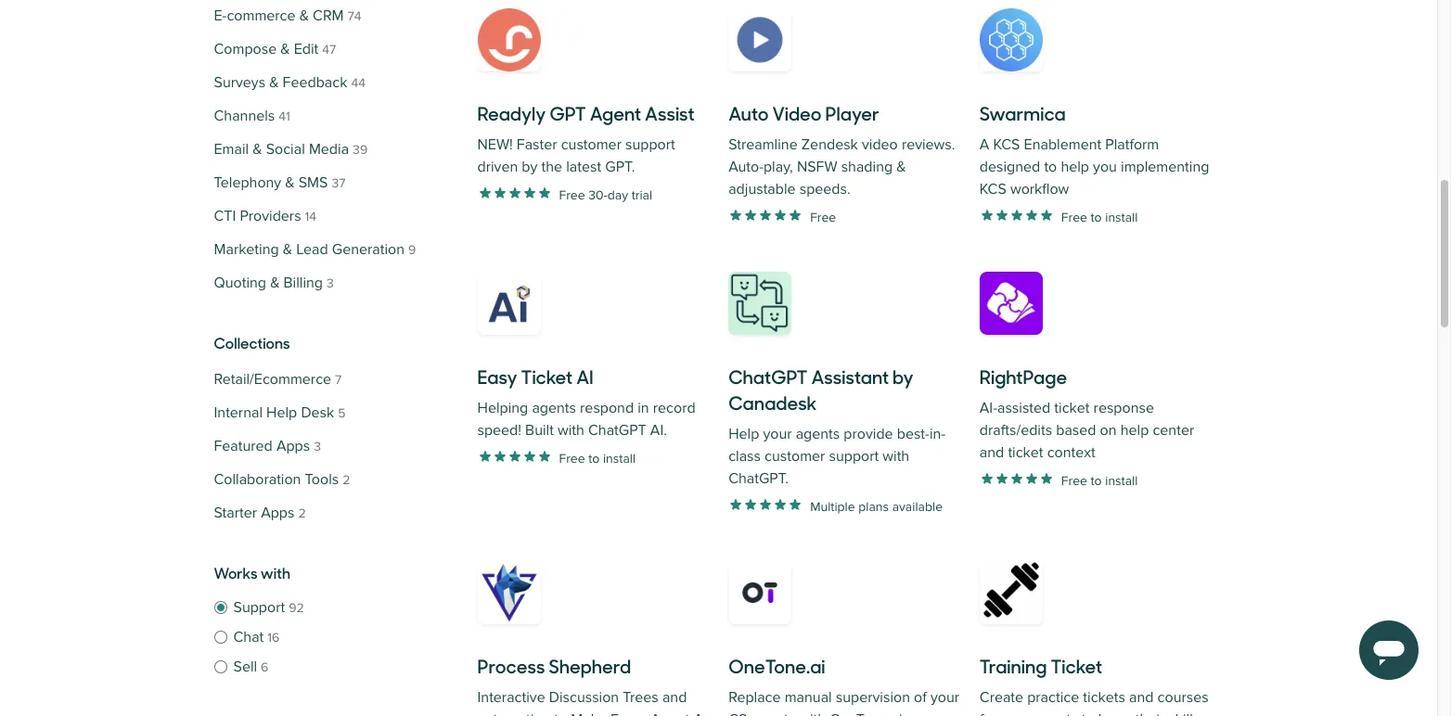 Task type: vqa. For each thing, say whether or not it's contained in the screenshot.


Task type: locate. For each thing, give the bounding box(es) containing it.
agent inside readyly gpt agent assist new! faster customer support driven by the latest gpt.
[[590, 99, 642, 126]]

auto video player streamline zendesk video reviews. auto-play, nsfw shading & adjustable speeds.
[[729, 99, 956, 199]]

ai.
[[651, 421, 667, 440]]

support down assist
[[626, 136, 676, 154]]

free down context
[[1062, 473, 1088, 489]]

help
[[267, 404, 297, 422], [729, 425, 760, 444]]

helping
[[478, 399, 528, 418]]

1 horizontal spatial customer
[[765, 447, 826, 466]]

3 right 'billing'
[[327, 276, 334, 292]]

0 horizontal spatial your
[[764, 425, 792, 444]]

16
[[268, 630, 280, 646]]

2 inside collaboration tools 2
[[343, 473, 350, 488]]

starter apps 2
[[214, 504, 306, 523]]

2 vertical spatial install
[[1106, 473, 1139, 489]]

agents down practice
[[1034, 711, 1078, 717]]

your down create
[[1002, 711, 1030, 717]]

latest
[[566, 158, 602, 176]]

2 inside starter apps 2
[[298, 506, 306, 522]]

1 vertical spatial help
[[729, 425, 760, 444]]

collaboration
[[214, 471, 301, 489]]

1 vertical spatial help
[[1121, 421, 1150, 440]]

0 vertical spatial apps
[[277, 437, 310, 456]]

your
[[764, 425, 792, 444], [931, 689, 960, 707], [1002, 711, 1030, 717]]

customer
[[561, 136, 622, 154], [765, 447, 826, 466]]

install down respond
[[603, 451, 636, 467]]

0 vertical spatial by
[[522, 158, 538, 176]]

0 horizontal spatial chatgpt
[[589, 421, 647, 440]]

1 vertical spatial chatgpt
[[589, 421, 647, 440]]

3 inside quoting & billing 3
[[327, 276, 334, 292]]

kcs down designed
[[980, 180, 1007, 199]]

feedback
[[283, 73, 348, 92]]

of
[[914, 689, 927, 707]]

based
[[1057, 421, 1097, 440]]

free to install down you
[[1062, 209, 1139, 225]]

process
[[478, 653, 545, 680]]

sms
[[299, 174, 328, 192]]

agents inside onetone.ai replace manual supervision of your cs agents with onetone.a
[[751, 711, 796, 717]]

0 horizontal spatial agent
[[590, 99, 642, 126]]

ticket down drafts/edits
[[1009, 444, 1044, 462]]

2 right tools
[[343, 473, 350, 488]]

onetone.ai
[[729, 653, 826, 680]]

player
[[826, 99, 880, 126]]

2 horizontal spatial your
[[1002, 711, 1030, 717]]

free to install down respond
[[559, 451, 636, 467]]

1 horizontal spatial help
[[729, 425, 760, 444]]

1 vertical spatial by
[[893, 363, 914, 390]]

2 down tools
[[298, 506, 306, 522]]

your inside chatgpt assistant by canadesk help your agents provide best-in- class customer support with chatgpt.
[[764, 425, 792, 444]]

& left edit in the top of the page
[[281, 40, 290, 58]]

support 92
[[233, 599, 304, 617]]

apps up collaboration tools 2
[[277, 437, 310, 456]]

and inside process shepherd interactive discussion trees and automation to make every agent a
[[663, 689, 687, 707]]

1 vertical spatial 3
[[314, 439, 321, 455]]

to inside process shepherd interactive discussion trees and automation to make every agent a
[[555, 711, 567, 717]]

ticket
[[1055, 399, 1090, 418], [1009, 444, 1044, 462]]

0 vertical spatial ticket
[[1055, 399, 1090, 418]]

record
[[653, 399, 696, 418]]

2 vertical spatial free to install
[[1062, 473, 1139, 489]]

help inside rightpage ai-assisted ticket response drafts/edits based on help center and ticket context
[[1121, 421, 1150, 440]]

video
[[773, 99, 822, 126]]

0 horizontal spatial ticket
[[521, 363, 573, 390]]

to inside training ticket create practice tickets and courses for your agents to hone their skills.
[[1082, 711, 1095, 717]]

0 horizontal spatial help
[[267, 404, 297, 422]]

ticket up practice
[[1051, 653, 1103, 680]]

response
[[1094, 399, 1155, 418]]

practice
[[1028, 689, 1080, 707]]

your right of
[[931, 689, 960, 707]]

0 horizontal spatial and
[[663, 689, 687, 707]]

collaboration tools 2
[[214, 471, 350, 489]]

faster
[[517, 136, 558, 154]]

1 horizontal spatial ticket
[[1051, 653, 1103, 680]]

free to install down context
[[1062, 473, 1139, 489]]

1 horizontal spatial and
[[980, 444, 1005, 462]]

1 vertical spatial ticket
[[1051, 653, 1103, 680]]

customer up latest
[[561, 136, 622, 154]]

ticket up based
[[1055, 399, 1090, 418]]

marketing
[[214, 240, 279, 259]]

agent down trees
[[651, 711, 690, 717]]

0 vertical spatial chatgpt
[[729, 363, 808, 390]]

compose
[[214, 40, 277, 58]]

1 vertical spatial apps
[[261, 504, 295, 523]]

and down drafts/edits
[[980, 444, 1005, 462]]

featured
[[214, 437, 273, 456]]

ticket left ai
[[521, 363, 573, 390]]

your inside onetone.ai replace manual supervision of your cs agents with onetone.a
[[931, 689, 960, 707]]

14
[[305, 209, 317, 225]]

kcs right a
[[994, 136, 1021, 154]]

social
[[266, 140, 305, 159]]

agents down replace
[[751, 711, 796, 717]]

0 horizontal spatial support
[[626, 136, 676, 154]]

0 horizontal spatial 2
[[298, 506, 306, 522]]

chatgpt down respond
[[589, 421, 647, 440]]

apps for featured apps
[[277, 437, 310, 456]]

chatgpt left "assistant"
[[729, 363, 808, 390]]

channels 41
[[214, 107, 290, 125]]

& inside auto video player streamline zendesk video reviews. auto-play, nsfw shading & adjustable speeds.
[[897, 158, 907, 176]]

44
[[351, 75, 366, 91]]

your down canadesk
[[764, 425, 792, 444]]

telephony
[[214, 174, 281, 192]]

free down workflow
[[1062, 209, 1088, 225]]

install for easy ticket ai
[[603, 451, 636, 467]]

2 vertical spatial your
[[1002, 711, 1030, 717]]

free to install for kcs
[[1062, 209, 1139, 225]]

to down tickets
[[1082, 711, 1095, 717]]

with inside chatgpt assistant by canadesk help your agents provide best-in- class customer support with chatgpt.
[[883, 447, 910, 466]]

by inside readyly gpt agent assist new! faster customer support driven by the latest gpt.
[[522, 158, 538, 176]]

with up support 92
[[261, 563, 291, 583]]

apps down collaboration tools 2
[[261, 504, 295, 523]]

1 vertical spatial install
[[603, 451, 636, 467]]

help inside swarmica a kcs enablement platform designed to help you implementing kcs workflow
[[1061, 158, 1090, 176]]

swarmica a kcs enablement platform designed to help you implementing kcs workflow
[[980, 99, 1210, 199]]

a
[[980, 136, 990, 154]]

and for process shepherd
[[663, 689, 687, 707]]

assistant
[[812, 363, 889, 390]]

47
[[322, 42, 336, 58]]

your inside training ticket create practice tickets and courses for your agents to hone their skills.
[[1002, 711, 1030, 717]]

39
[[353, 142, 368, 158]]

surveys & feedback 44
[[214, 73, 366, 92]]

you
[[1094, 158, 1118, 176]]

free to install for assisted
[[1062, 473, 1139, 489]]

1 horizontal spatial help
[[1121, 421, 1150, 440]]

readyly gpt agent assist new! faster customer support driven by the latest gpt.
[[478, 99, 695, 176]]

1 vertical spatial your
[[931, 689, 960, 707]]

help down enablement
[[1061, 158, 1090, 176]]

center
[[1153, 421, 1195, 440]]

0 vertical spatial support
[[626, 136, 676, 154]]

1 horizontal spatial ticket
[[1055, 399, 1090, 418]]

agent right gpt
[[590, 99, 642, 126]]

to up workflow
[[1045, 158, 1058, 176]]

1 vertical spatial support
[[829, 447, 879, 466]]

discussion
[[549, 689, 619, 707]]

0 vertical spatial help
[[1061, 158, 1090, 176]]

37
[[332, 175, 346, 191]]

chat
[[233, 629, 264, 647]]

training
[[980, 653, 1048, 680]]

0 vertical spatial 3
[[327, 276, 334, 292]]

streamline
[[729, 136, 798, 154]]

help up class
[[729, 425, 760, 444]]

0 horizontal spatial help
[[1061, 158, 1090, 176]]

with down "best-"
[[883, 447, 910, 466]]

cti
[[214, 207, 236, 226]]

create
[[980, 689, 1024, 707]]

0 vertical spatial ticket
[[521, 363, 573, 390]]

0 horizontal spatial customer
[[561, 136, 622, 154]]

help down retail/ecommerce 7
[[267, 404, 297, 422]]

and for training ticket
[[1130, 689, 1154, 707]]

free down speeds.
[[811, 209, 837, 225]]

chatgpt
[[729, 363, 808, 390], [589, 421, 647, 440]]

quoting & billing 3
[[214, 274, 334, 292]]

by
[[522, 158, 538, 176], [893, 363, 914, 390]]

your for supervision
[[931, 689, 960, 707]]

and inside training ticket create practice tickets and courses for your agents to hone their skills.
[[1130, 689, 1154, 707]]

0 vertical spatial free to install
[[1062, 209, 1139, 225]]

1 vertical spatial 2
[[298, 506, 306, 522]]

support inside readyly gpt agent assist new! faster customer support driven by the latest gpt.
[[626, 136, 676, 154]]

1 horizontal spatial by
[[893, 363, 914, 390]]

1 horizontal spatial chatgpt
[[729, 363, 808, 390]]

0 vertical spatial install
[[1106, 209, 1139, 225]]

and inside rightpage ai-assisted ticket response drafts/edits based on help center and ticket context
[[980, 444, 1005, 462]]

to left 'make'
[[555, 711, 567, 717]]

& left lead on the left of page
[[283, 240, 292, 259]]

ticket inside training ticket create practice tickets and courses for your agents to hone their skills.
[[1051, 653, 1103, 680]]

3 inside featured apps 3
[[314, 439, 321, 455]]

0 vertical spatial agent
[[590, 99, 642, 126]]

to down respond
[[589, 451, 600, 467]]

by inside chatgpt assistant by canadesk help your agents provide best-in- class customer support with chatgpt.
[[893, 363, 914, 390]]

0 vertical spatial help
[[267, 404, 297, 422]]

customer up the chatgpt.
[[765, 447, 826, 466]]

video
[[862, 136, 898, 154]]

by right "assistant"
[[893, 363, 914, 390]]

best-
[[897, 425, 930, 444]]

1 horizontal spatial your
[[931, 689, 960, 707]]

driven
[[478, 158, 518, 176]]

agents up built
[[532, 399, 576, 418]]

0 vertical spatial your
[[764, 425, 792, 444]]

1 horizontal spatial 2
[[343, 473, 350, 488]]

with right built
[[558, 421, 585, 440]]

2
[[343, 473, 350, 488], [298, 506, 306, 522]]

featured apps 3
[[214, 437, 321, 456]]

and up their
[[1130, 689, 1154, 707]]

shading
[[842, 158, 893, 176]]

install for swarmica
[[1106, 209, 1139, 225]]

with inside easy ticket ai helping agents respond in record speed! built with chatgpt ai.
[[558, 421, 585, 440]]

chatgpt assistant by canadesk help your agents provide best-in- class customer support with chatgpt.
[[729, 363, 946, 488]]

day
[[608, 187, 629, 203]]

install for rightpage
[[1106, 473, 1139, 489]]

1 vertical spatial ticket
[[1009, 444, 1044, 462]]

0 vertical spatial 2
[[343, 473, 350, 488]]

install down you
[[1106, 209, 1139, 225]]

apps for starter apps
[[261, 504, 295, 523]]

auto-
[[729, 158, 764, 176]]

and right trees
[[663, 689, 687, 707]]

& down video
[[897, 158, 907, 176]]

channels
[[214, 107, 275, 125]]

& left 'billing'
[[270, 274, 280, 292]]

agents
[[532, 399, 576, 418], [796, 425, 840, 444], [751, 711, 796, 717], [1034, 711, 1078, 717]]

0 horizontal spatial 3
[[314, 439, 321, 455]]

0 horizontal spatial by
[[522, 158, 538, 176]]

marketing & lead generation 9
[[214, 240, 416, 259]]

with down manual
[[799, 711, 826, 717]]

adjustable
[[729, 180, 796, 199]]

courses
[[1158, 689, 1209, 707]]

3 up tools
[[314, 439, 321, 455]]

manual
[[785, 689, 832, 707]]

92
[[289, 600, 304, 616]]

by left the
[[522, 158, 538, 176]]

supervision
[[836, 689, 911, 707]]

& down compose & edit 47
[[269, 73, 279, 92]]

0 vertical spatial customer
[[561, 136, 622, 154]]

& right email
[[253, 140, 262, 159]]

training ticket create practice tickets and courses for your agents to hone their skills.
[[980, 653, 1209, 717]]

1 horizontal spatial agent
[[651, 711, 690, 717]]

help down "response"
[[1121, 421, 1150, 440]]

& left sms
[[285, 174, 295, 192]]

free down easy ticket ai helping agents respond in record speed! built with chatgpt ai.
[[559, 451, 585, 467]]

install down on
[[1106, 473, 1139, 489]]

generation
[[332, 240, 405, 259]]

agents left the provide
[[796, 425, 840, 444]]

74
[[348, 8, 362, 24]]

1 vertical spatial customer
[[765, 447, 826, 466]]

free left 30-
[[559, 187, 585, 203]]

1 vertical spatial free to install
[[559, 451, 636, 467]]

to inside swarmica a kcs enablement platform designed to help you implementing kcs workflow
[[1045, 158, 1058, 176]]

tickets
[[1084, 689, 1126, 707]]

2 horizontal spatial and
[[1130, 689, 1154, 707]]

1 vertical spatial agent
[[651, 711, 690, 717]]

support down the provide
[[829, 447, 879, 466]]

1 horizontal spatial support
[[829, 447, 879, 466]]

ticket inside easy ticket ai helping agents respond in record speed! built with chatgpt ai.
[[521, 363, 573, 390]]

help inside chatgpt assistant by canadesk help your agents provide best-in- class customer support with chatgpt.
[[729, 425, 760, 444]]

apps
[[277, 437, 310, 456], [261, 504, 295, 523]]

onetone.ai replace manual supervision of your cs agents with onetone.a
[[729, 653, 960, 717]]

1 vertical spatial kcs
[[980, 180, 1007, 199]]

drafts/edits
[[980, 421, 1053, 440]]

1 horizontal spatial 3
[[327, 276, 334, 292]]

e-commerce & crm 74
[[214, 6, 362, 25]]



Task type: describe. For each thing, give the bounding box(es) containing it.
free for readyly gpt agent assist
[[559, 187, 585, 203]]

free for rightpage
[[1062, 473, 1088, 489]]

class
[[729, 447, 761, 466]]

2 for collaboration tools
[[343, 473, 350, 488]]

chatgpt.
[[729, 470, 789, 488]]

chatgpt inside easy ticket ai helping agents respond in record speed! built with chatgpt ai.
[[589, 421, 647, 440]]

gpt
[[550, 99, 586, 126]]

readyly
[[478, 99, 546, 126]]

works with
[[214, 563, 291, 583]]

process shepherd interactive discussion trees and automation to make every agent a
[[478, 653, 712, 717]]

rightpage ai-assisted ticket response drafts/edits based on help center and ticket context
[[980, 363, 1195, 462]]

automation
[[478, 711, 551, 717]]

providers
[[240, 207, 301, 226]]

to down you
[[1091, 209, 1103, 225]]

replace
[[729, 689, 781, 707]]

their
[[1136, 711, 1165, 717]]

support inside chatgpt assistant by canadesk help your agents provide best-in- class customer support with chatgpt.
[[829, 447, 879, 466]]

implementing
[[1121, 158, 1210, 176]]

email
[[214, 140, 249, 159]]

9
[[408, 242, 416, 258]]

free 30-day trial
[[559, 187, 653, 203]]

0 horizontal spatial ticket
[[1009, 444, 1044, 462]]

internal help desk 5
[[214, 404, 346, 422]]

quoting
[[214, 274, 266, 292]]

2 for starter apps
[[298, 506, 306, 522]]

telephony & sms 37
[[214, 174, 346, 192]]

e-
[[214, 6, 227, 25]]

context
[[1048, 444, 1096, 462]]

free for swarmica
[[1062, 209, 1088, 225]]

& for telephony & sms
[[285, 174, 295, 192]]

enablement
[[1024, 136, 1102, 154]]

customer inside readyly gpt agent assist new! faster customer support driven by the latest gpt.
[[561, 136, 622, 154]]

gpt.
[[605, 158, 635, 176]]

easy ticket ai helping agents respond in record speed! built with chatgpt ai.
[[478, 363, 696, 440]]

sell
[[233, 658, 257, 677]]

designed
[[980, 158, 1041, 176]]

email & social media 39
[[214, 140, 368, 159]]

nsfw
[[797, 158, 838, 176]]

shepherd
[[549, 653, 631, 680]]

customer inside chatgpt assistant by canadesk help your agents provide best-in- class customer support with chatgpt.
[[765, 447, 826, 466]]

0 vertical spatial kcs
[[994, 136, 1021, 154]]

agent inside process shepherd interactive discussion trees and automation to make every agent a
[[651, 711, 690, 717]]

swarmica
[[980, 99, 1066, 126]]

built
[[526, 421, 554, 440]]

& left crm
[[300, 6, 309, 25]]

agents inside training ticket create practice tickets and courses for your agents to hone their skills.
[[1034, 711, 1078, 717]]

on
[[1101, 421, 1117, 440]]

& for email & social media
[[253, 140, 262, 159]]

easy
[[478, 363, 518, 390]]

chat 16
[[233, 629, 280, 647]]

your for canadesk
[[764, 425, 792, 444]]

trial
[[632, 187, 653, 203]]

& for quoting & billing
[[270, 274, 280, 292]]

& for marketing & lead generation
[[283, 240, 292, 259]]

free for easy ticket ai
[[559, 451, 585, 467]]

sell 6
[[233, 658, 269, 677]]

agents inside chatgpt assistant by canadesk help your agents provide best-in- class customer support with chatgpt.
[[796, 425, 840, 444]]

workflow
[[1011, 180, 1070, 199]]

5
[[338, 406, 346, 421]]

hone
[[1099, 711, 1132, 717]]

30-
[[589, 187, 608, 203]]

reviews.
[[902, 136, 956, 154]]

support
[[233, 599, 285, 617]]

assist
[[645, 99, 695, 126]]

in-
[[930, 425, 946, 444]]

surveys
[[214, 73, 266, 92]]

free to install for ai
[[559, 451, 636, 467]]

& for surveys & feedback
[[269, 73, 279, 92]]

ai
[[577, 363, 594, 390]]

provide
[[844, 425, 894, 444]]

the
[[542, 158, 563, 176]]

auto
[[729, 99, 769, 126]]

assisted
[[998, 399, 1051, 418]]

billing
[[284, 274, 323, 292]]

works
[[214, 563, 258, 583]]

skills.
[[1169, 711, 1204, 717]]

ticket for easy
[[521, 363, 573, 390]]

collections
[[214, 332, 290, 353]]

retail/ecommerce
[[214, 370, 331, 389]]

to down context
[[1091, 473, 1103, 489]]

trees
[[623, 689, 659, 707]]

make
[[571, 711, 607, 717]]

respond
[[580, 399, 634, 418]]

new!
[[478, 136, 513, 154]]

canadesk
[[729, 389, 817, 416]]

tools
[[305, 471, 339, 489]]

& for compose & edit
[[281, 40, 290, 58]]

agents inside easy ticket ai helping agents respond in record speed! built with chatgpt ai.
[[532, 399, 576, 418]]

chatgpt inside chatgpt assistant by canadesk help your agents provide best-in- class customer support with chatgpt.
[[729, 363, 808, 390]]

zendesk
[[802, 136, 859, 154]]

starter
[[214, 504, 257, 523]]

ticket for training
[[1051, 653, 1103, 680]]

retail/ecommerce 7
[[214, 370, 342, 389]]

with inside onetone.ai replace manual supervision of your cs agents with onetone.a
[[799, 711, 826, 717]]

speed!
[[478, 421, 522, 440]]

lead
[[296, 240, 328, 259]]



